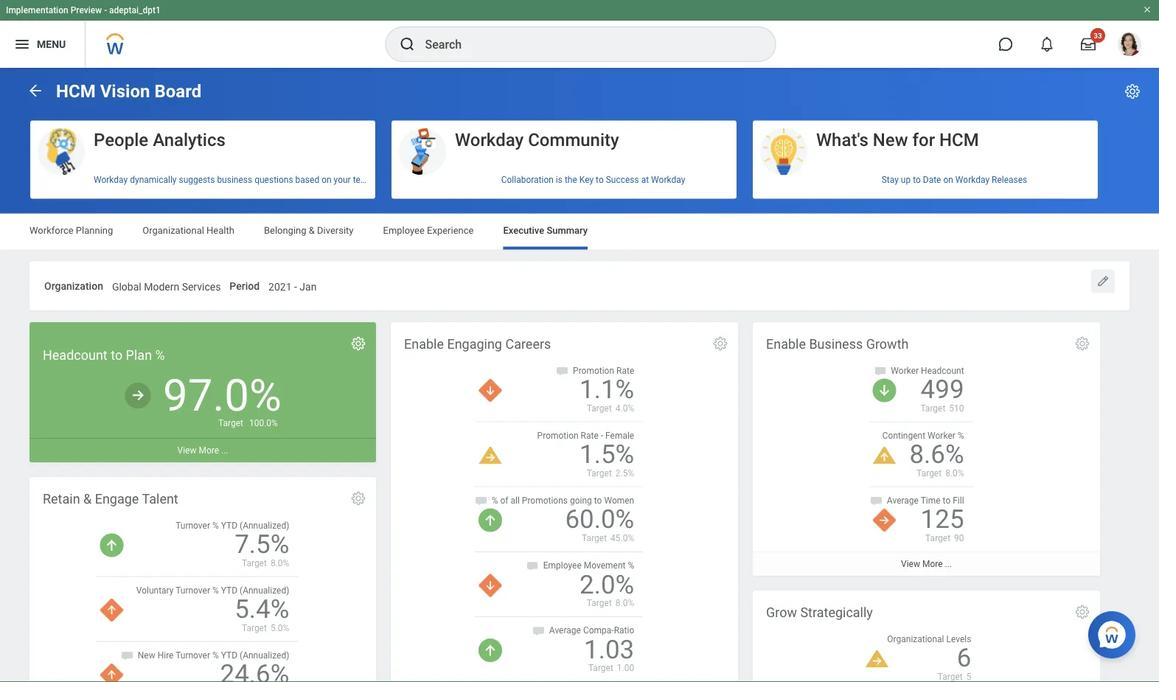 Task type: describe. For each thing, give the bounding box(es) containing it.
target for 7.5%
[[242, 558, 267, 568]]

talent
[[142, 492, 178, 507]]

5.4%
[[235, 594, 289, 624]]

% left the 5.4%
[[212, 585, 219, 596]]

new hire turnover % ytd (annualized) button
[[96, 642, 309, 682]]

for
[[913, 129, 935, 150]]

more for the top view more ... "link"
[[199, 445, 219, 456]]

based
[[295, 175, 319, 185]]

97.0% target 100.0%
[[163, 370, 282, 429]]

compa-
[[583, 625, 614, 636]]

tenant
[[353, 175, 378, 185]]

% inside button
[[212, 650, 219, 661]]

1 ytd from the top
[[221, 520, 238, 531]]

services
[[182, 281, 221, 293]]

2 on from the left
[[944, 175, 954, 185]]

female
[[606, 430, 634, 441]]

workforce
[[30, 225, 73, 236]]

enable business growth
[[766, 337, 909, 352]]

configure this page image
[[1124, 83, 1142, 100]]

your
[[334, 175, 351, 185]]

plan
[[126, 348, 152, 363]]

to left "plan"
[[111, 348, 123, 363]]

target for 125
[[926, 533, 951, 543]]

neutral bad image
[[873, 509, 896, 532]]

organization
[[44, 280, 103, 292]]

510
[[950, 403, 964, 413]]

8.6% target 8.0%
[[910, 439, 964, 478]]

average for 125
[[887, 495, 919, 506]]

organizational health
[[143, 225, 234, 236]]

turnover inside button
[[176, 650, 210, 661]]

promotions
[[522, 495, 568, 506]]

down good image
[[873, 379, 896, 402]]

implementation preview -   adeptai_dpt1
[[6, 5, 161, 15]]

up warning image
[[873, 447, 896, 464]]

close environment banner image
[[1143, 5, 1152, 14]]

grow strategically
[[766, 605, 873, 621]]

5
[[967, 672, 972, 682]]

stay up to date on workday releases
[[882, 175, 1028, 185]]

% left 7.5%
[[212, 520, 219, 531]]

at
[[641, 175, 649, 185]]

previous page image
[[27, 82, 44, 99]]

modern
[[144, 281, 179, 293]]

dynamically
[[130, 175, 177, 185]]

rate for promotion rate - female
[[581, 430, 599, 441]]

target for 1.03
[[589, 663, 614, 673]]

target for 2.0%
[[587, 598, 612, 608]]

workday inside button
[[455, 129, 524, 150]]

people analytics
[[94, 129, 226, 150]]

7.5% target 8.0%
[[235, 529, 289, 568]]

hcm inside "button"
[[940, 129, 979, 150]]

implementation
[[6, 5, 68, 15]]

releases
[[992, 175, 1028, 185]]

target for 1.1%
[[587, 403, 612, 413]]

notifications large image
[[1040, 37, 1055, 52]]

belonging
[[264, 225, 306, 236]]

fill
[[953, 495, 964, 506]]

2 turnover from the top
[[176, 585, 210, 596]]

collaboration is the key to success at workday
[[501, 175, 685, 185]]

more for the right view more ... "link"
[[923, 559, 943, 569]]

125
[[921, 504, 964, 535]]

going
[[570, 495, 592, 506]]

rate for promotion rate
[[617, 365, 634, 376]]

down bad image for 2.0%
[[479, 574, 502, 597]]

stay
[[882, 175, 899, 185]]

& for retain
[[83, 492, 92, 507]]

1 horizontal spatial worker
[[928, 430, 956, 441]]

0 vertical spatial view more ... link
[[30, 438, 376, 463]]

2 (annualized) from the top
[[240, 585, 289, 596]]

% right "plan"
[[155, 348, 165, 363]]

headcount to plan %
[[43, 348, 165, 363]]

strategically
[[801, 605, 873, 621]]

5.4% target 5.0%
[[235, 594, 289, 633]]

tab list inside 97.0% main content
[[15, 214, 1145, 250]]

target for 8.6%
[[917, 468, 942, 478]]

(annualized) inside new hire turnover % ytd (annualized) button
[[240, 650, 289, 661]]

date
[[923, 175, 941, 185]]

1.5%
[[580, 439, 634, 470]]

5.0%
[[271, 623, 289, 633]]

97.0%
[[163, 370, 282, 422]]

2.0% target 8.0%
[[580, 569, 634, 608]]

90
[[955, 533, 964, 543]]

diversity
[[317, 225, 354, 236]]

enable for 499
[[766, 337, 806, 352]]

levels
[[947, 634, 972, 644]]

hcm vision board
[[56, 81, 202, 102]]

% inside enable business growth element
[[958, 430, 964, 441]]

33 button
[[1072, 28, 1106, 60]]

up good image for 60.0%
[[479, 509, 502, 532]]

average time to fill
[[887, 495, 964, 506]]

belonging & diversity
[[264, 225, 354, 236]]

enable for 1.1%
[[404, 337, 444, 352]]

workday right at
[[651, 175, 685, 185]]

target for 97.0%
[[218, 418, 243, 429]]

to inside enable engaging careers element
[[594, 495, 602, 506]]

workday dynamically suggests business questions based on your tenant
[[94, 175, 378, 185]]

contingent
[[883, 430, 926, 441]]

engaging
[[447, 337, 502, 352]]

configure enable engaging careers image
[[713, 336, 729, 352]]

to inside stay up to date on workday releases link
[[913, 175, 921, 185]]

1.03
[[584, 634, 634, 665]]

0 vertical spatial view more ...
[[177, 445, 228, 456]]

neutral warning image
[[479, 447, 502, 464]]

engage
[[95, 492, 139, 507]]

8.6%
[[910, 439, 964, 470]]

new hire turnover % ytd (annualized)
[[138, 650, 289, 661]]

profile logan mcneil image
[[1118, 32, 1142, 59]]

workday left the releases
[[956, 175, 990, 185]]

configure retain & engage talent image
[[350, 491, 367, 507]]

configure image
[[350, 336, 367, 352]]

health
[[207, 225, 234, 236]]

1.1% target 4.0%
[[580, 374, 634, 413]]

1 vertical spatial up good image
[[100, 534, 124, 557]]

8.0% for 8.6%
[[946, 468, 964, 478]]

movement
[[584, 560, 626, 571]]

employee for employee experience
[[383, 225, 425, 236]]

ytd inside button
[[221, 650, 238, 661]]

Global Modern Services text field
[[112, 272, 221, 297]]

justify image
[[13, 35, 31, 53]]

1.00
[[617, 663, 634, 673]]

neutral warning image
[[866, 650, 889, 668]]

enable engaging careers element
[[391, 322, 738, 682]]

0 horizontal spatial headcount
[[43, 348, 107, 363]]

summary
[[547, 225, 588, 236]]

period
[[230, 280, 260, 292]]

1.03 target 1.00
[[584, 634, 634, 673]]

average for 1.03
[[549, 625, 581, 636]]

community
[[528, 129, 619, 150]]

125 target 90
[[921, 504, 964, 543]]

target for 5.4%
[[242, 623, 267, 633]]

view more ... inside enable business growth element
[[901, 559, 952, 569]]

... inside enable business growth element
[[945, 559, 952, 569]]

new inside what's new for hcm "button"
[[873, 129, 908, 150]]

what's new for hcm
[[817, 129, 979, 150]]



Task type: vqa. For each thing, say whether or not it's contained in the screenshot.


Task type: locate. For each thing, give the bounding box(es) containing it.
6 target 5
[[938, 643, 972, 682]]

1 vertical spatial promotion
[[537, 430, 579, 441]]

people
[[94, 129, 148, 150]]

average up neutral bad image
[[887, 495, 919, 506]]

turnover % ytd (annualized)
[[176, 520, 289, 531]]

contingent worker %
[[883, 430, 964, 441]]

menu
[[37, 38, 66, 50]]

grow
[[766, 605, 797, 621]]

enable
[[404, 337, 444, 352], [766, 337, 806, 352]]

up bad image
[[100, 664, 124, 682]]

% down '510'
[[958, 430, 964, 441]]

& for belonging
[[309, 225, 315, 236]]

target for 6
[[938, 672, 963, 682]]

1 vertical spatial -
[[294, 281, 297, 293]]

business
[[809, 337, 863, 352]]

1 vertical spatial employee
[[543, 560, 582, 571]]

0 horizontal spatial &
[[83, 492, 92, 507]]

% right hire
[[212, 650, 219, 661]]

Search Workday  search field
[[425, 28, 745, 60]]

1 vertical spatial rate
[[581, 430, 599, 441]]

rate left female
[[581, 430, 599, 441]]

1 horizontal spatial average
[[887, 495, 919, 506]]

ytd down 7.5% target 8.0%
[[221, 585, 238, 596]]

analytics
[[153, 129, 226, 150]]

0 vertical spatial headcount
[[43, 348, 107, 363]]

(annualized)
[[240, 520, 289, 531], [240, 585, 289, 596], [240, 650, 289, 661]]

8.0% up the 5.4%
[[271, 558, 289, 568]]

headcount left "plan"
[[43, 348, 107, 363]]

enable left "engaging"
[[404, 337, 444, 352]]

tab list containing workforce planning
[[15, 214, 1145, 250]]

2021 - jan
[[269, 281, 317, 293]]

1 horizontal spatial more
[[923, 559, 943, 569]]

to right going
[[594, 495, 602, 506]]

organizational for organizational levels
[[888, 634, 944, 644]]

target inside 125 target 90
[[926, 533, 951, 543]]

collaboration is the key to success at workday link
[[392, 169, 737, 191]]

jan
[[300, 281, 317, 293]]

0 vertical spatial new
[[873, 129, 908, 150]]

2 horizontal spatial 8.0%
[[946, 468, 964, 478]]

... down 97.0% target 100.0% at the left of the page
[[221, 445, 228, 456]]

4.0%
[[616, 403, 634, 413]]

view more ... link down 90
[[753, 552, 1100, 576]]

new inside new hire turnover % ytd (annualized) button
[[138, 650, 155, 661]]

0 horizontal spatial rate
[[581, 430, 599, 441]]

97.0% main content
[[0, 68, 1159, 682]]

1 horizontal spatial &
[[309, 225, 315, 236]]

down bad image for 1.1%
[[479, 379, 502, 402]]

1 vertical spatial ...
[[945, 559, 952, 569]]

% right movement
[[628, 560, 634, 571]]

0 horizontal spatial ...
[[221, 445, 228, 456]]

organizational left health
[[143, 225, 204, 236]]

enable business growth element
[[753, 322, 1100, 576]]

suggests
[[179, 175, 215, 185]]

ytd
[[221, 520, 238, 531], [221, 585, 238, 596], [221, 650, 238, 661]]

workday
[[455, 129, 524, 150], [94, 175, 128, 185], [651, 175, 685, 185], [956, 175, 990, 185]]

grow strategically element
[[753, 591, 1100, 682]]

on left your
[[322, 175, 332, 185]]

2 vertical spatial 8.0%
[[616, 598, 634, 608]]

promotion
[[573, 365, 614, 376], [537, 430, 579, 441]]

1 vertical spatial organizational
[[888, 634, 944, 644]]

target inside the 60.0% target 45.0%
[[582, 533, 607, 543]]

1 horizontal spatial new
[[873, 129, 908, 150]]

board
[[154, 81, 202, 102]]

global
[[112, 281, 141, 293]]

1 on from the left
[[322, 175, 332, 185]]

vision
[[100, 81, 150, 102]]

0 vertical spatial (annualized)
[[240, 520, 289, 531]]

0 vertical spatial 8.0%
[[946, 468, 964, 478]]

retain & engage talent element
[[30, 477, 376, 682]]

& left diversity
[[309, 225, 315, 236]]

average left compa- in the right bottom of the page
[[549, 625, 581, 636]]

executive
[[503, 225, 544, 236]]

1 (annualized) from the top
[[240, 520, 289, 531]]

8.0% up ratio at the bottom
[[616, 598, 634, 608]]

turnover down talent
[[176, 520, 210, 531]]

of
[[500, 495, 509, 506]]

0 vertical spatial hcm
[[56, 81, 96, 102]]

target inside 1.5% target 2.5%
[[587, 468, 612, 478]]

0 vertical spatial rate
[[617, 365, 634, 376]]

1 vertical spatial new
[[138, 650, 155, 661]]

turnover
[[176, 520, 210, 531], [176, 585, 210, 596], [176, 650, 210, 661]]

0 horizontal spatial new
[[138, 650, 155, 661]]

target for 1.5%
[[587, 468, 612, 478]]

1 down bad image from the top
[[479, 379, 502, 402]]

promotion rate - female
[[537, 430, 634, 441]]

women
[[604, 495, 634, 506]]

1 horizontal spatial headcount
[[921, 365, 964, 376]]

1 vertical spatial worker
[[928, 430, 956, 441]]

2021
[[269, 281, 292, 293]]

target inside 5.4% target 5.0%
[[242, 623, 267, 633]]

2 down bad image from the top
[[479, 574, 502, 597]]

enable engaging careers
[[404, 337, 551, 352]]

0 horizontal spatial enable
[[404, 337, 444, 352]]

employee for employee movement %
[[543, 560, 582, 571]]

workday community
[[455, 129, 619, 150]]

1 vertical spatial turnover
[[176, 585, 210, 596]]

average
[[887, 495, 919, 506], [549, 625, 581, 636]]

0 horizontal spatial employee
[[383, 225, 425, 236]]

headcount up '510'
[[921, 365, 964, 376]]

1 vertical spatial view more ...
[[901, 559, 952, 569]]

organization element
[[112, 271, 221, 298]]

configure grow strategically image
[[1075, 604, 1091, 620]]

1 horizontal spatial organizational
[[888, 634, 944, 644]]

employee left movement
[[543, 560, 582, 571]]

1 horizontal spatial view more ...
[[901, 559, 952, 569]]

0 horizontal spatial view more ...
[[177, 445, 228, 456]]

6
[[957, 643, 972, 673]]

0 vertical spatial down bad image
[[479, 379, 502, 402]]

0 vertical spatial up good image
[[479, 509, 502, 532]]

&
[[309, 225, 315, 236], [83, 492, 92, 507]]

1 horizontal spatial view
[[901, 559, 920, 569]]

0 horizontal spatial worker
[[891, 365, 919, 376]]

0 vertical spatial promotion
[[573, 365, 614, 376]]

2 vertical spatial (annualized)
[[240, 650, 289, 661]]

view more ... down 97.0% target 100.0% at the left of the page
[[177, 445, 228, 456]]

workday community button
[[392, 121, 737, 176]]

100.0%
[[249, 418, 278, 429]]

target left 5.0% at the left bottom of the page
[[242, 623, 267, 633]]

0 horizontal spatial average
[[549, 625, 581, 636]]

2 vertical spatial turnover
[[176, 650, 210, 661]]

1 enable from the left
[[404, 337, 444, 352]]

ytd up voluntary turnover % ytd (annualized)
[[221, 520, 238, 531]]

8.0% up fill
[[946, 468, 964, 478]]

search image
[[399, 35, 416, 53]]

target
[[587, 403, 612, 413], [921, 403, 946, 413], [218, 418, 243, 429], [587, 468, 612, 478], [917, 468, 942, 478], [582, 533, 607, 543], [926, 533, 951, 543], [242, 558, 267, 568], [587, 598, 612, 608], [242, 623, 267, 633], [589, 663, 614, 673], [938, 672, 963, 682]]

down bad image
[[479, 379, 502, 402], [479, 574, 502, 597]]

- for promotion
[[601, 430, 603, 441]]

1 horizontal spatial employee
[[543, 560, 582, 571]]

target left the 1.00
[[589, 663, 614, 673]]

worker
[[891, 365, 919, 376], [928, 430, 956, 441]]

view more ... down 125 target 90
[[901, 559, 952, 569]]

to inside enable business growth element
[[943, 495, 951, 506]]

worker up down good image
[[891, 365, 919, 376]]

target left "4.0%"
[[587, 403, 612, 413]]

to right key
[[596, 175, 604, 185]]

target inside "6 target 5"
[[938, 672, 963, 682]]

target inside 499 target 510
[[921, 403, 946, 413]]

configure enable business growth image
[[1075, 336, 1091, 352]]

60.0% target 45.0%
[[565, 504, 634, 543]]

edit image
[[1096, 274, 1111, 289]]

3 turnover from the top
[[176, 650, 210, 661]]

up bad image
[[100, 599, 124, 622]]

to inside collaboration is the key to success at workday link
[[596, 175, 604, 185]]

0 vertical spatial ytd
[[221, 520, 238, 531]]

0 vertical spatial average
[[887, 495, 919, 506]]

0 horizontal spatial view more ... link
[[30, 438, 376, 463]]

new left the for
[[873, 129, 908, 150]]

ratio
[[614, 625, 634, 636]]

target left 2.5%
[[587, 468, 612, 478]]

rate
[[617, 365, 634, 376], [581, 430, 599, 441]]

0 vertical spatial ...
[[221, 445, 228, 456]]

0 vertical spatial organizational
[[143, 225, 204, 236]]

-
[[104, 5, 107, 15], [294, 281, 297, 293], [601, 430, 603, 441]]

the
[[565, 175, 577, 185]]

0 vertical spatial employee
[[383, 225, 425, 236]]

neutral good image
[[124, 382, 152, 410]]

what's
[[817, 129, 869, 150]]

workforce planning
[[30, 225, 113, 236]]

1 vertical spatial hcm
[[940, 129, 979, 150]]

promotion for promotion rate
[[573, 365, 614, 376]]

turnover right voluntary
[[176, 585, 210, 596]]

1 horizontal spatial 8.0%
[[616, 598, 634, 608]]

8.0% inside 2.0% target 8.0%
[[616, 598, 634, 608]]

employee movement %
[[543, 560, 634, 571]]

1 horizontal spatial rate
[[617, 365, 634, 376]]

employee inside tab list
[[383, 225, 425, 236]]

target down turnover % ytd (annualized)
[[242, 558, 267, 568]]

1.5% target 2.5%
[[580, 439, 634, 478]]

1 vertical spatial down bad image
[[479, 574, 502, 597]]

rate up "4.0%"
[[617, 365, 634, 376]]

%
[[155, 348, 165, 363], [958, 430, 964, 441], [492, 495, 498, 506], [212, 520, 219, 531], [628, 560, 634, 571], [212, 585, 219, 596], [212, 650, 219, 661]]

organizational inside grow strategically element
[[888, 634, 944, 644]]

3 (annualized) from the top
[[240, 650, 289, 661]]

target left 100.0%
[[218, 418, 243, 429]]

1 horizontal spatial view more ... link
[[753, 552, 1100, 576]]

8.0%
[[946, 468, 964, 478], [271, 558, 289, 568], [616, 598, 634, 608]]

2021 - Jan text field
[[269, 272, 317, 297]]

view up talent
[[177, 445, 197, 456]]

average inside enable business growth element
[[887, 495, 919, 506]]

1 vertical spatial 8.0%
[[271, 558, 289, 568]]

- right preview
[[104, 5, 107, 15]]

workday down the people
[[94, 175, 128, 185]]

- inside menu banner
[[104, 5, 107, 15]]

target inside 8.6% target 8.0%
[[917, 468, 942, 478]]

collaboration
[[501, 175, 554, 185]]

1 vertical spatial view
[[901, 559, 920, 569]]

target inside 1.1% target 4.0%
[[587, 403, 612, 413]]

0 horizontal spatial -
[[104, 5, 107, 15]]

menu banner
[[0, 0, 1159, 68]]

voluntary
[[136, 585, 174, 596]]

1 horizontal spatial enable
[[766, 337, 806, 352]]

target inside 7.5% target 8.0%
[[242, 558, 267, 568]]

1.1%
[[580, 374, 634, 404]]

hcm right previous page image
[[56, 81, 96, 102]]

1 horizontal spatial on
[[944, 175, 954, 185]]

2.5%
[[616, 468, 634, 478]]

retain
[[43, 492, 80, 507]]

global modern services
[[112, 281, 221, 293]]

1 horizontal spatial ...
[[945, 559, 952, 569]]

ytd down 5.4% target 5.0%
[[221, 650, 238, 661]]

8.0% inside 7.5% target 8.0%
[[271, 558, 289, 568]]

retain & engage talent
[[43, 492, 178, 507]]

target for 60.0%
[[582, 533, 607, 543]]

2 ytd from the top
[[221, 585, 238, 596]]

2 vertical spatial ytd
[[221, 650, 238, 661]]

target left 5
[[938, 672, 963, 682]]

1 horizontal spatial hcm
[[940, 129, 979, 150]]

2 vertical spatial up good image
[[479, 639, 502, 662]]

up good image for 1.03
[[479, 639, 502, 662]]

target left '510'
[[921, 403, 946, 413]]

up
[[901, 175, 911, 185]]

2 enable from the left
[[766, 337, 806, 352]]

1 turnover from the top
[[176, 520, 210, 531]]

- left female
[[601, 430, 603, 441]]

period element
[[269, 271, 317, 298]]

& right retain
[[83, 492, 92, 507]]

0 horizontal spatial hcm
[[56, 81, 96, 102]]

% left of
[[492, 495, 498, 506]]

more inside enable business growth element
[[923, 559, 943, 569]]

% of all promotions going to women
[[492, 495, 634, 506]]

view inside enable business growth element
[[901, 559, 920, 569]]

view more ...
[[177, 445, 228, 456], [901, 559, 952, 569]]

careers
[[506, 337, 551, 352]]

to
[[596, 175, 604, 185], [913, 175, 921, 185], [111, 348, 123, 363], [594, 495, 602, 506], [943, 495, 951, 506]]

0 horizontal spatial organizational
[[143, 225, 204, 236]]

1 vertical spatial view more ... link
[[753, 552, 1100, 576]]

0 horizontal spatial more
[[199, 445, 219, 456]]

inbox large image
[[1081, 37, 1096, 52]]

target for 499
[[921, 403, 946, 413]]

more down 125 target 90
[[923, 559, 943, 569]]

1 vertical spatial more
[[923, 559, 943, 569]]

up good image
[[479, 509, 502, 532], [100, 534, 124, 557], [479, 639, 502, 662]]

business
[[217, 175, 252, 185]]

average inside enable engaging careers element
[[549, 625, 581, 636]]

enable left business
[[766, 337, 806, 352]]

organizational for organizational health
[[143, 225, 204, 236]]

turnover right hire
[[176, 650, 210, 661]]

0 vertical spatial turnover
[[176, 520, 210, 531]]

60.0%
[[565, 504, 634, 535]]

0 vertical spatial view
[[177, 445, 197, 456]]

1 vertical spatial headcount
[[921, 365, 964, 376]]

- inside enable engaging careers element
[[601, 430, 603, 441]]

- inside text field
[[294, 281, 297, 293]]

new left hire
[[138, 650, 155, 661]]

growth
[[866, 337, 909, 352]]

hcm right the for
[[940, 129, 979, 150]]

workday dynamically suggests business questions based on your tenant link
[[30, 169, 378, 191]]

to left fill
[[943, 495, 951, 506]]

employee left experience
[[383, 225, 425, 236]]

target inside 1.03 target 1.00
[[589, 663, 614, 673]]

tab list
[[15, 214, 1145, 250]]

8.0% inside 8.6% target 8.0%
[[946, 468, 964, 478]]

adeptai_dpt1
[[109, 5, 161, 15]]

0 horizontal spatial 8.0%
[[271, 558, 289, 568]]

promotion for promotion rate - female
[[537, 430, 579, 441]]

1 vertical spatial average
[[549, 625, 581, 636]]

0 vertical spatial &
[[309, 225, 315, 236]]

- for implementation
[[104, 5, 107, 15]]

average compa-ratio
[[549, 625, 634, 636]]

3 ytd from the top
[[221, 650, 238, 661]]

2 horizontal spatial -
[[601, 430, 603, 441]]

0 vertical spatial worker
[[891, 365, 919, 376]]

0 vertical spatial more
[[199, 445, 219, 456]]

target up time
[[917, 468, 942, 478]]

0 horizontal spatial view
[[177, 445, 197, 456]]

view down "average time to fill"
[[901, 559, 920, 569]]

more down 97.0% target 100.0% at the left of the page
[[199, 445, 219, 456]]

organizational left levels
[[888, 634, 944, 644]]

0 vertical spatial -
[[104, 5, 107, 15]]

target up employee movement %
[[582, 533, 607, 543]]

499 target 510
[[921, 374, 964, 413]]

new
[[873, 129, 908, 150], [138, 650, 155, 661]]

8.0% for 7.5%
[[271, 558, 289, 568]]

target up compa- in the right bottom of the page
[[587, 598, 612, 608]]

target inside 97.0% target 100.0%
[[218, 418, 243, 429]]

33
[[1094, 31, 1102, 40]]

planning
[[76, 225, 113, 236]]

2 vertical spatial -
[[601, 430, 603, 441]]

1 vertical spatial &
[[83, 492, 92, 507]]

headcount inside enable business growth element
[[921, 365, 964, 376]]

preview
[[71, 5, 102, 15]]

is
[[556, 175, 563, 185]]

target left 90
[[926, 533, 951, 543]]

worker down '510'
[[928, 430, 956, 441]]

target inside 2.0% target 8.0%
[[587, 598, 612, 608]]

on right 'date'
[[944, 175, 954, 185]]

voluntary turnover % ytd (annualized)
[[136, 585, 289, 596]]

... down 125 target 90
[[945, 559, 952, 569]]

1 horizontal spatial -
[[294, 281, 297, 293]]

1 vertical spatial (annualized)
[[240, 585, 289, 596]]

view more ... link down 97.0% target 100.0% at the left of the page
[[30, 438, 376, 463]]

1 vertical spatial ytd
[[221, 585, 238, 596]]

employee inside enable engaging careers element
[[543, 560, 582, 571]]

0 horizontal spatial on
[[322, 175, 332, 185]]

workday up the collaboration on the top of the page
[[455, 129, 524, 150]]

to right 'up'
[[913, 175, 921, 185]]

- left jan
[[294, 281, 297, 293]]



